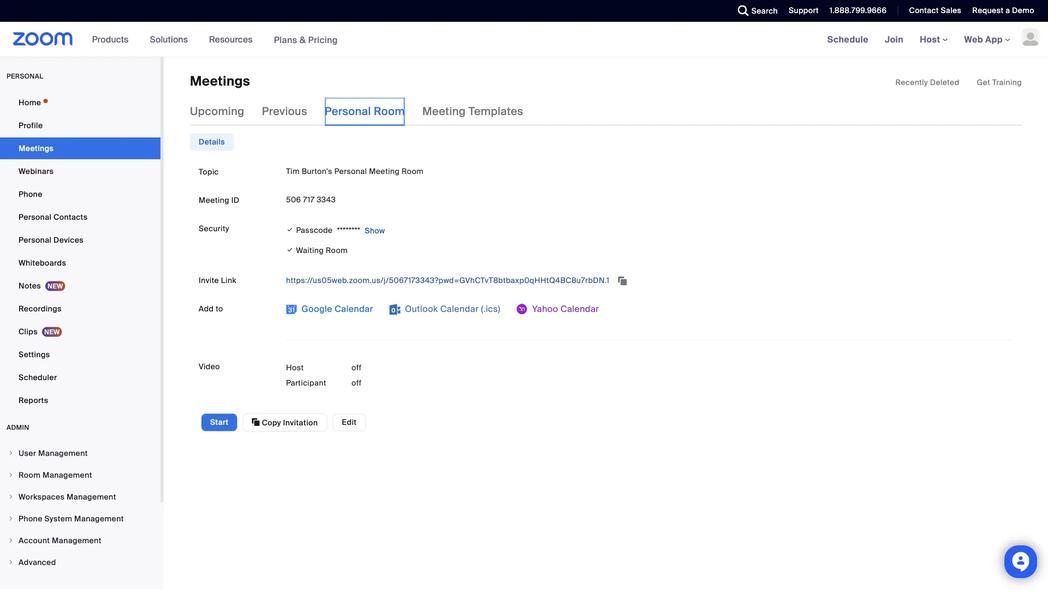 Task type: vqa. For each thing, say whether or not it's contained in the screenshot.
first menu item right icon
no



Task type: locate. For each thing, give the bounding box(es) containing it.
host up participant
[[286, 363, 304, 373]]

right image left system
[[8, 516, 14, 523]]

profile picture image
[[1022, 28, 1040, 46]]

personal
[[325, 105, 371, 118], [334, 166, 367, 176], [19, 212, 52, 222], [19, 235, 52, 245]]

management down phone system management menu item
[[52, 536, 101, 546]]

web app
[[965, 34, 1003, 45]]

search button
[[730, 0, 781, 22]]

contact sales link
[[901, 0, 965, 22], [909, 5, 962, 16]]

https://us05web.zoom.us/j/5067173343?pwd=gvhctvt8btbaxp0qhhtq4bc8u7rbdn.1
[[286, 275, 612, 286]]

3 right image from the top
[[8, 538, 14, 544]]

right image inside user management menu item
[[8, 450, 14, 457]]

host
[[920, 34, 943, 45], [286, 363, 304, 373]]

1 vertical spatial host element
[[352, 378, 417, 389]]

1 off from the top
[[352, 363, 362, 373]]

web
[[965, 34, 983, 45]]

details tab list
[[190, 133, 234, 151]]

host element
[[352, 363, 417, 373], [352, 378, 417, 389]]

btn image for outlook calendar (.ics)
[[390, 304, 401, 315]]

meeting inside 'topic' element
[[369, 166, 400, 176]]

0 vertical spatial host element
[[352, 363, 417, 373]]

right image
[[8, 450, 14, 457], [8, 516, 14, 523]]

meetings up upcoming
[[190, 73, 250, 90]]

tabs of meeting tab list
[[190, 97, 541, 126]]

1 host element from the top
[[352, 363, 417, 373]]

join link
[[877, 22, 912, 57]]

tim
[[286, 166, 300, 176]]

join
[[885, 34, 904, 45]]

support
[[789, 5, 819, 16]]

btn image left "google" at the left bottom of the page
[[286, 304, 297, 315]]

1 btn image from the left
[[286, 304, 297, 315]]

0 horizontal spatial meeting
[[199, 195, 229, 206]]

0 horizontal spatial calendar
[[335, 303, 373, 315]]

1 vertical spatial host
[[286, 363, 304, 373]]

personal for personal contacts
[[19, 212, 52, 222]]

right image left workspaces
[[8, 494, 14, 501]]

management down room management menu item
[[67, 492, 116, 502]]

2 host element from the top
[[352, 378, 417, 389]]

workspaces
[[19, 492, 65, 502]]

right image inside workspaces management menu item
[[8, 494, 14, 501]]

checked image
[[286, 244, 294, 256]]

1 phone from the top
[[19, 189, 42, 199]]

https://us05web.zoom.us/j/5067173343?pwd=gvhctvt8btbaxp0qhhtq4bc8u7rbdn.1 application
[[286, 272, 1013, 289]]

0 vertical spatial meeting
[[422, 105, 466, 118]]

meeting for meeting id
[[199, 195, 229, 206]]

right image inside room management menu item
[[8, 472, 14, 479]]

phone up account
[[19, 514, 42, 524]]

calendar right yahoo
[[561, 303, 599, 315]]

1 right image from the top
[[8, 450, 14, 457]]

management up room management
[[38, 449, 88, 459]]

meeting inside tab list
[[422, 105, 466, 118]]

passcode ******** show
[[296, 226, 385, 236]]

room inside menu item
[[19, 470, 41, 481]]

2 right image from the top
[[8, 494, 14, 501]]

web app button
[[965, 34, 1011, 45]]

show button
[[361, 222, 385, 240]]

2 phone from the top
[[19, 514, 42, 524]]

right image inside advanced menu item
[[8, 560, 14, 566]]

phone system management menu item
[[0, 509, 161, 530]]

right image for room
[[8, 472, 14, 479]]

1 horizontal spatial meeting
[[369, 166, 400, 176]]

personal menu menu
[[0, 92, 161, 413]]

plans & pricing link
[[274, 34, 338, 45], [274, 34, 338, 45]]

phone inside menu item
[[19, 514, 42, 524]]

add to
[[199, 304, 223, 314]]

1 vertical spatial phone
[[19, 514, 42, 524]]

user
[[19, 449, 36, 459]]

add to element
[[286, 300, 1013, 329]]

0 vertical spatial phone
[[19, 189, 42, 199]]

yahoo calendar link
[[517, 300, 599, 318]]

btn image
[[517, 304, 528, 315]]

advanced menu item
[[0, 553, 161, 573]]

right image left room management
[[8, 472, 14, 479]]

webinars
[[19, 166, 54, 176]]

admin
[[7, 424, 29, 432]]

2 right image from the top
[[8, 516, 14, 523]]

banner
[[0, 22, 1048, 58]]

1 horizontal spatial btn image
[[390, 304, 401, 315]]

717
[[303, 195, 315, 205]]

scheduler
[[19, 373, 57, 383]]

btn image
[[286, 304, 297, 315], [390, 304, 401, 315]]

room management
[[19, 470, 92, 481]]

workspaces management
[[19, 492, 116, 502]]

management up the workspaces management
[[43, 470, 92, 481]]

2 horizontal spatial calendar
[[561, 303, 599, 315]]

personal contacts link
[[0, 206, 161, 228]]

request a demo link
[[965, 0, 1048, 22], [973, 5, 1035, 16]]

2 calendar from the left
[[440, 303, 479, 315]]

3 calendar from the left
[[561, 303, 599, 315]]

personal inside tabs of meeting tab list
[[325, 105, 371, 118]]

account
[[19, 536, 50, 546]]

1 horizontal spatial calendar
[[440, 303, 479, 315]]

2 btn image from the left
[[390, 304, 401, 315]]

profile
[[19, 120, 43, 131]]

add
[[199, 304, 214, 314]]

right image for phone
[[8, 516, 14, 523]]

1 vertical spatial right image
[[8, 516, 14, 523]]

meetings up webinars
[[19, 143, 54, 153]]

https://us05web.zoom.us/j/5067173343?pwd=gvhctvt8btbaxp0qhhtq4bc8u7rbdn.1 link
[[286, 275, 612, 286]]

host down contact sales
[[920, 34, 943, 45]]

invitation
[[283, 418, 318, 428]]

btn image inside google calendar link
[[286, 304, 297, 315]]

2 off from the top
[[352, 378, 362, 388]]

contacts
[[54, 212, 88, 222]]

right image left advanced
[[8, 560, 14, 566]]

1 vertical spatial meetings
[[19, 143, 54, 153]]

outlook
[[405, 303, 438, 315]]

clips link
[[0, 321, 161, 343]]

application
[[896, 77, 1022, 88]]

1 vertical spatial off
[[352, 378, 362, 388]]

reports link
[[0, 390, 161, 412]]

phone down webinars
[[19, 189, 42, 199]]

devices
[[54, 235, 84, 245]]

1 horizontal spatial host
[[920, 34, 943, 45]]

right image
[[8, 472, 14, 479], [8, 494, 14, 501], [8, 538, 14, 544], [8, 560, 14, 566]]

invite link
[[199, 275, 236, 286]]

right image inside account management menu item
[[8, 538, 14, 544]]

meeting
[[422, 105, 466, 118], [369, 166, 400, 176], [199, 195, 229, 206]]

right image left account
[[8, 538, 14, 544]]

details tab
[[190, 133, 234, 151]]

2 vertical spatial meeting
[[199, 195, 229, 206]]

participant
[[286, 378, 326, 388]]

1.888.799.9666 button
[[822, 0, 890, 22], [830, 5, 887, 16]]

clips
[[19, 327, 38, 337]]

calendar for yahoo
[[561, 303, 599, 315]]

right image left 'user'
[[8, 450, 14, 457]]

0 vertical spatial host
[[920, 34, 943, 45]]

management
[[38, 449, 88, 459], [43, 470, 92, 481], [67, 492, 116, 502], [74, 514, 124, 524], [52, 536, 101, 546]]

btn image for google calendar
[[286, 304, 297, 315]]

room
[[374, 105, 405, 118], [402, 166, 424, 176], [326, 246, 348, 256], [19, 470, 41, 481]]

show
[[365, 226, 385, 236]]

advanced
[[19, 558, 56, 568]]

4 right image from the top
[[8, 560, 14, 566]]

google calendar
[[299, 303, 373, 315]]

meetings navigation
[[819, 22, 1048, 58]]

invite
[[199, 275, 219, 286]]

2 horizontal spatial meeting
[[422, 105, 466, 118]]

0 horizontal spatial btn image
[[286, 304, 297, 315]]

right image inside phone system management menu item
[[8, 516, 14, 523]]

(.ics)
[[481, 303, 501, 315]]

btn image left outlook
[[390, 304, 401, 315]]

search
[[752, 6, 778, 16]]

id
[[231, 195, 240, 206]]

calendar down https://us05web.zoom.us/j/5067173343?pwd=gvhctvt8btbaxp0qhhtq4bc8u7rbdn.1
[[440, 303, 479, 315]]

recently deleted
[[896, 77, 960, 87]]

0 vertical spatial meetings
[[190, 73, 250, 90]]

0 horizontal spatial meetings
[[19, 143, 54, 153]]

phone inside personal menu menu
[[19, 189, 42, 199]]

management for account management
[[52, 536, 101, 546]]

copy
[[262, 418, 281, 428]]

1 right image from the top
[[8, 472, 14, 479]]

1 vertical spatial meeting
[[369, 166, 400, 176]]

google calendar link
[[286, 300, 373, 318]]

off
[[352, 363, 362, 373], [352, 378, 362, 388]]

btn image inside outlook calendar (.ics) link
[[390, 304, 401, 315]]

1.888.799.9666 button up schedule
[[822, 0, 890, 22]]

1 calendar from the left
[[335, 303, 373, 315]]

recently deleted link
[[896, 77, 960, 88]]

solutions
[[150, 34, 188, 45]]

webinars link
[[0, 161, 161, 182]]

personal
[[7, 72, 43, 81]]

0 vertical spatial off
[[352, 363, 362, 373]]

products
[[92, 34, 129, 45]]

personal for personal room
[[325, 105, 371, 118]]

management for room management
[[43, 470, 92, 481]]

product information navigation
[[84, 22, 346, 58]]

calendar for outlook
[[440, 303, 479, 315]]

calendar right "google" at the left bottom of the page
[[335, 303, 373, 315]]

0 vertical spatial right image
[[8, 450, 14, 457]]

schedule
[[828, 34, 869, 45]]

scheduler link
[[0, 367, 161, 389]]

calendar
[[335, 303, 373, 315], [440, 303, 479, 315], [561, 303, 599, 315]]



Task type: describe. For each thing, give the bounding box(es) containing it.
settings
[[19, 350, 50, 360]]

management down workspaces management menu item
[[74, 514, 124, 524]]

notes link
[[0, 275, 161, 297]]

contact sales
[[909, 5, 962, 16]]

whiteboards link
[[0, 252, 161, 274]]

personal for personal devices
[[19, 235, 52, 245]]

host element for host
[[352, 363, 417, 373]]

meetings link
[[0, 138, 161, 159]]

host button
[[920, 34, 948, 45]]

google
[[302, 303, 332, 315]]

management for workspaces management
[[67, 492, 116, 502]]

right image for workspaces
[[8, 494, 14, 501]]

right image for account
[[8, 538, 14, 544]]

passcode
[[296, 226, 333, 236]]

personal room
[[325, 105, 405, 118]]

plans & pricing
[[274, 34, 338, 45]]

copy image
[[252, 418, 260, 427]]

recently
[[896, 77, 928, 87]]

room inside 'topic' element
[[402, 166, 424, 176]]

outlook calendar (.ics)
[[403, 303, 501, 315]]

admin menu menu
[[0, 443, 161, 574]]

&
[[300, 34, 306, 45]]

user management menu item
[[0, 443, 161, 464]]

outlook calendar (.ics) link
[[390, 300, 501, 318]]

video
[[199, 362, 220, 372]]

get training
[[977, 77, 1022, 87]]

resources
[[209, 34, 253, 45]]

pricing
[[308, 34, 338, 45]]

home
[[19, 97, 41, 108]]

profile link
[[0, 115, 161, 137]]

start
[[210, 418, 229, 428]]

copy url image
[[617, 277, 628, 285]]

phone link
[[0, 183, 161, 205]]

banner containing products
[[0, 22, 1048, 58]]

yahoo calendar
[[530, 303, 599, 315]]

a
[[1006, 5, 1010, 16]]

506
[[286, 195, 301, 205]]

off for participant
[[352, 378, 362, 388]]

host inside the meetings navigation
[[920, 34, 943, 45]]

right image for user
[[8, 450, 14, 457]]

topic element
[[286, 163, 1013, 179]]

burton's
[[302, 166, 332, 176]]

copy invitation button
[[243, 414, 327, 432]]

link
[[221, 275, 236, 286]]

system
[[44, 514, 72, 524]]

phone for phone
[[19, 189, 42, 199]]

management for user management
[[38, 449, 88, 459]]

checked image
[[286, 225, 294, 235]]

app
[[986, 34, 1003, 45]]

plans
[[274, 34, 297, 45]]

reports
[[19, 396, 48, 406]]

user management
[[19, 449, 88, 459]]

demo
[[1012, 5, 1035, 16]]

request a demo
[[973, 5, 1035, 16]]

products button
[[92, 22, 133, 57]]

application containing recently deleted
[[896, 77, 1022, 88]]

deleted
[[930, 77, 960, 87]]

off for host
[[352, 363, 362, 373]]

host element for participant
[[352, 378, 417, 389]]

edit button
[[333, 414, 366, 432]]

meeting templates
[[422, 105, 524, 118]]

details
[[199, 137, 225, 147]]

room management menu item
[[0, 465, 161, 486]]

solutions button
[[150, 22, 193, 57]]

zoom logo image
[[13, 32, 73, 46]]

personal devices
[[19, 235, 84, 245]]

personal contacts
[[19, 212, 88, 222]]

get
[[977, 77, 991, 87]]

meetings inside the 'meetings' link
[[19, 143, 54, 153]]

meeting id
[[199, 195, 240, 206]]

resources button
[[209, 22, 258, 57]]

start button
[[201, 414, 237, 432]]

home link
[[0, 92, 161, 114]]

upcoming
[[190, 105, 245, 118]]

506 717 3343
[[286, 195, 336, 205]]

1 horizontal spatial meetings
[[190, 73, 250, 90]]

1.888.799.9666 button up schedule link
[[830, 5, 887, 16]]

personal inside 'topic' element
[[334, 166, 367, 176]]

edit
[[342, 418, 357, 428]]

whiteboards
[[19, 258, 66, 268]]

training
[[993, 77, 1022, 87]]

phone system management
[[19, 514, 124, 524]]

get training link
[[977, 77, 1022, 87]]

waiting room
[[294, 246, 348, 256]]

personal devices link
[[0, 229, 161, 251]]

templates
[[469, 105, 524, 118]]

meeting for meeting templates
[[422, 105, 466, 118]]

workspaces management menu item
[[0, 487, 161, 508]]

account management menu item
[[0, 531, 161, 552]]

security
[[199, 224, 229, 234]]

phone for phone system management
[[19, 514, 42, 524]]

0 horizontal spatial host
[[286, 363, 304, 373]]

contact
[[909, 5, 939, 16]]

sales
[[941, 5, 962, 16]]

tim burton's personal meeting room
[[286, 166, 424, 176]]

request
[[973, 5, 1004, 16]]

previous
[[262, 105, 307, 118]]

notes
[[19, 281, 41, 291]]

room inside tabs of meeting tab list
[[374, 105, 405, 118]]

calendar for google
[[335, 303, 373, 315]]

account management
[[19, 536, 101, 546]]



